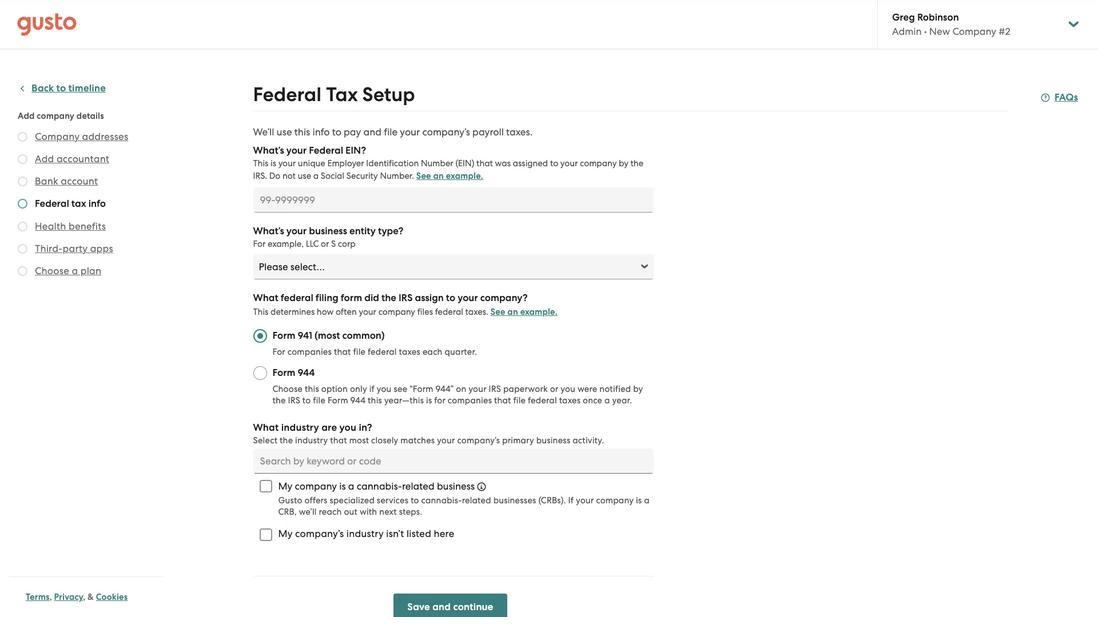 Task type: locate. For each thing, give the bounding box(es) containing it.
1 horizontal spatial by
[[633, 384, 643, 395]]

my up gusto at the bottom of the page
[[278, 481, 292, 492]]

check image for third-
[[18, 244, 27, 254]]

company's up what industry are you in? field
[[457, 436, 500, 446]]

business left activity.
[[536, 436, 570, 446]]

2 this from the top
[[253, 307, 268, 317]]

an down company?
[[508, 307, 518, 317]]

to inside "this is your unique employer identification number (ein) that was assigned to your company by the irs. do not use a social security number."
[[550, 158, 558, 169]]

company inside greg robinson admin • new company #2
[[953, 26, 996, 37]]

federal inside form 941 (most common) for companies that file federal taxes each quarter.
[[368, 347, 397, 357]]

0 horizontal spatial example.
[[446, 171, 483, 181]]

industry left are
[[281, 422, 319, 434]]

1 horizontal spatial or
[[550, 384, 558, 395]]

this
[[253, 158, 268, 169], [253, 307, 268, 317]]

0 horizontal spatial for
[[253, 239, 266, 249]]

what's your federal ein?
[[253, 145, 366, 157]]

choose
[[35, 265, 69, 277], [273, 384, 303, 395]]

2 what from the top
[[253, 422, 279, 434]]

1 vertical spatial info
[[88, 198, 106, 210]]

2 check image from the top
[[18, 244, 27, 254]]

0 vertical spatial this
[[253, 158, 268, 169]]

your inside form 944 choose this option only if you see "form 944" on your irs paperwork or you were notified by the irs to file form 944 this year—this is for companies that file federal taxes once a year.
[[469, 384, 487, 395]]

did
[[364, 292, 379, 304]]

you up "most"
[[339, 422, 356, 434]]

to
[[56, 82, 66, 94], [332, 126, 341, 138], [550, 158, 558, 169], [446, 292, 455, 304], [302, 396, 311, 406], [411, 496, 419, 506]]

what's for what's your federal ein?
[[253, 145, 284, 157]]

1 vertical spatial an
[[508, 307, 518, 317]]

0 horizontal spatial you
[[339, 422, 356, 434]]

company down add company details
[[35, 131, 80, 142]]

form 941 (most common) for companies that file federal taxes each quarter.
[[273, 330, 477, 357]]

a inside "this is your unique employer identification number (ein) that was assigned to your company by the irs. do not use a social security number."
[[313, 171, 319, 181]]

see down 'number'
[[416, 171, 431, 181]]

0 horizontal spatial ,
[[50, 593, 52, 603]]

taxes down were
[[559, 396, 581, 406]]

1 horizontal spatial use
[[298, 171, 311, 181]]

your inside gusto offers specialized services to cannabis-related businesses (crbs). if your company is a crb, we'll reach out with next steps.
[[576, 496, 594, 506]]

quarter.
[[445, 347, 477, 357]]

related left businesses
[[462, 496, 491, 506]]

add down back
[[18, 111, 35, 121]]

see an example. button down company?
[[491, 305, 558, 319]]

0 vertical spatial for
[[253, 239, 266, 249]]

what inside what industry are you in? select the industry that most closely matches your company's primary business activity.
[[253, 422, 279, 434]]

check image for bank
[[18, 177, 27, 186]]

1 horizontal spatial companies
[[448, 396, 492, 406]]

you inside what industry are you in? select the industry that most closely matches your company's primary business activity.
[[339, 422, 356, 434]]

bank account
[[35, 176, 98, 187]]

for left example,
[[253, 239, 266, 249]]

that down are
[[330, 436, 347, 446]]

0 vertical spatial federal
[[253, 83, 321, 106]]

0 horizontal spatial cannabis-
[[357, 481, 402, 492]]

0 vertical spatial and
[[363, 126, 382, 138]]

file up identification at the left of page
[[384, 126, 398, 138]]

0 vertical spatial or
[[321, 239, 329, 249]]

admin
[[892, 26, 922, 37]]

we'll
[[253, 126, 274, 138]]

944 down the 941
[[298, 367, 315, 379]]

1 vertical spatial my
[[278, 529, 293, 540]]

your right on
[[469, 384, 487, 395]]

0 vertical spatial by
[[619, 158, 629, 169]]

most
[[349, 436, 369, 446]]

0 vertical spatial add
[[18, 111, 35, 121]]

choose left option
[[273, 384, 303, 395]]

check image down add company details
[[18, 132, 27, 142]]

what inside what federal filing form did the irs assign to your company? this determines how often your company files federal taxes. see an example.
[[253, 292, 278, 304]]

third-party apps
[[35, 243, 113, 255]]

industry
[[281, 422, 319, 434], [295, 436, 328, 446], [346, 529, 384, 540]]

company
[[953, 26, 996, 37], [35, 131, 80, 142]]

0 vertical spatial company's
[[422, 126, 470, 138]]

save and continue button
[[394, 594, 507, 618]]

example. down (ein) at top left
[[446, 171, 483, 181]]

1 vertical spatial taxes
[[559, 396, 581, 406]]

0 horizontal spatial see an example. button
[[416, 169, 483, 183]]

how
[[317, 307, 334, 317]]

form
[[273, 330, 295, 342], [273, 367, 295, 379], [328, 396, 348, 406]]

1 vertical spatial what's
[[253, 225, 284, 237]]

see down company?
[[491, 307, 505, 317]]

notified
[[600, 384, 631, 395]]

2 vertical spatial form
[[328, 396, 348, 406]]

example. down company?
[[520, 307, 558, 317]]

services
[[377, 496, 409, 506]]

use right we'll
[[277, 126, 292, 138]]

1 check image from the top
[[18, 177, 27, 186]]

0 horizontal spatial taxes.
[[465, 307, 488, 317]]

file down common)
[[353, 347, 366, 357]]

2 horizontal spatial business
[[536, 436, 570, 446]]

2 vertical spatial this
[[368, 396, 382, 406]]

0 horizontal spatial use
[[277, 126, 292, 138]]

None radio
[[253, 329, 267, 343], [253, 367, 267, 380], [253, 329, 267, 343], [253, 367, 267, 380]]

1 vertical spatial company's
[[457, 436, 500, 446]]

1 horizontal spatial for
[[273, 347, 285, 357]]

files
[[417, 307, 433, 317]]

in?
[[359, 422, 372, 434]]

do
[[269, 171, 280, 181]]

944 down only
[[350, 396, 366, 406]]

0 vertical spatial an
[[433, 171, 444, 181]]

is inside form 944 choose this option only if you see "form 944" on your irs paperwork or you were notified by the irs to file form 944 this year—this is for companies that file federal taxes once a year.
[[426, 396, 432, 406]]

0 horizontal spatial company
[[35, 131, 80, 142]]

your inside what industry are you in? select the industry that most closely matches your company's primary business activity.
[[437, 436, 455, 446]]

what's inside what's your business entity type? for example, llc or s corp
[[253, 225, 284, 237]]

federal up we'll
[[253, 83, 321, 106]]

0 vertical spatial irs
[[399, 292, 413, 304]]

and right pay
[[363, 126, 382, 138]]

0 vertical spatial info
[[313, 126, 330, 138]]

, left 'privacy'
[[50, 593, 52, 603]]

1 check image from the top
[[18, 132, 27, 142]]

add for add accountant
[[35, 153, 54, 165]]

2 vertical spatial check image
[[18, 267, 27, 276]]

next
[[379, 507, 397, 518]]

1 vertical spatial choose
[[273, 384, 303, 395]]

None checkbox
[[253, 474, 278, 499]]

use down unique
[[298, 171, 311, 181]]

1 horizontal spatial taxes.
[[506, 126, 533, 138]]

add up bank
[[35, 153, 54, 165]]

add
[[18, 111, 35, 121], [35, 153, 54, 165]]

1 horizontal spatial see an example. button
[[491, 305, 558, 319]]

related inside gusto offers specialized services to cannabis-related businesses (crbs). if your company is a crb, we'll reach out with next steps.
[[462, 496, 491, 506]]

&
[[88, 593, 94, 603]]

0 vertical spatial 944
[[298, 367, 315, 379]]

or right paperwork
[[550, 384, 558, 395]]

federal down common)
[[368, 347, 397, 357]]

industry down are
[[295, 436, 328, 446]]

0 vertical spatial companies
[[288, 347, 332, 357]]

federal up health
[[35, 198, 69, 210]]

0 vertical spatial taxes
[[399, 347, 420, 357]]

1 vertical spatial companies
[[448, 396, 492, 406]]

1 vertical spatial see an example. button
[[491, 305, 558, 319]]

save
[[407, 602, 430, 614]]

your right if
[[576, 496, 594, 506]]

privacy link
[[54, 593, 83, 603]]

0 horizontal spatial companies
[[288, 347, 332, 357]]

assigned
[[513, 158, 548, 169]]

timeline
[[68, 82, 106, 94]]

0 vertical spatial check image
[[18, 177, 27, 186]]

company left #2 at the top right of the page
[[953, 26, 996, 37]]

you right if
[[377, 384, 392, 395]]

what for what federal filing form did the irs assign to your company?
[[253, 292, 278, 304]]

0 horizontal spatial info
[[88, 198, 106, 210]]

federal inside list
[[35, 198, 69, 210]]

business up gusto offers specialized services to cannabis-related businesses (crbs). if your company is a crb, we'll reach out with next steps.
[[437, 481, 475, 492]]

taxes left each
[[399, 347, 420, 357]]

, left &
[[83, 593, 85, 603]]

this inside what federal filing form did the irs assign to your company? this determines how often your company files federal taxes. see an example.
[[253, 307, 268, 317]]

0 vertical spatial see an example. button
[[416, 169, 483, 183]]

is
[[271, 158, 276, 169], [426, 396, 432, 406], [339, 481, 346, 492], [636, 496, 642, 506]]

that left was
[[476, 158, 493, 169]]

this left option
[[305, 384, 319, 395]]

check image left the third-
[[18, 244, 27, 254]]

to inside button
[[56, 82, 66, 94]]

2 vertical spatial company's
[[295, 529, 344, 540]]

what's up example,
[[253, 225, 284, 237]]

that inside what industry are you in? select the industry that most closely matches your company's primary business activity.
[[330, 436, 347, 446]]

form inside form 941 (most common) for companies that file federal taxes each quarter.
[[273, 330, 295, 342]]

1 vertical spatial use
[[298, 171, 311, 181]]

1 my from the top
[[278, 481, 292, 492]]

my for my company's industry isn't listed here
[[278, 529, 293, 540]]

add company details
[[18, 111, 104, 121]]

your up identification at the left of page
[[400, 126, 420, 138]]

0 vertical spatial choose
[[35, 265, 69, 277]]

federal for federal tax info
[[35, 198, 69, 210]]

3 check image from the top
[[18, 267, 27, 276]]

identification
[[366, 158, 419, 169]]

form for form 941 (most common)
[[273, 330, 295, 342]]

or left s
[[321, 239, 329, 249]]

0 horizontal spatial or
[[321, 239, 329, 249]]

your up unique
[[286, 145, 307, 157]]

1 horizontal spatial choose
[[273, 384, 303, 395]]

that
[[476, 158, 493, 169], [334, 347, 351, 357], [494, 396, 511, 406], [330, 436, 347, 446]]

1 horizontal spatial example.
[[520, 307, 558, 317]]

4 check image from the top
[[18, 222, 27, 232]]

taxes
[[399, 347, 420, 357], [559, 396, 581, 406]]

companies down on
[[448, 396, 492, 406]]

matches
[[401, 436, 435, 446]]

to inside form 944 choose this option only if you see "form 944" on your irs paperwork or you were notified by the irs to file form 944 this year—this is for companies that file federal taxes once a year.
[[302, 396, 311, 406]]

companies down the 941
[[288, 347, 332, 357]]

you left were
[[561, 384, 575, 395]]

federal down paperwork
[[528, 396, 557, 406]]

1 horizontal spatial and
[[432, 602, 451, 614]]

taxes inside form 944 choose this option only if you see "form 944" on your irs paperwork or you were notified by the irs to file form 944 this year—this is for companies that file federal taxes once a year.
[[559, 396, 581, 406]]

taxes. down company?
[[465, 307, 488, 317]]

0 vertical spatial cannabis-
[[357, 481, 402, 492]]

check image left add accountant
[[18, 154, 27, 164]]

file inside form 941 (most common) for companies that file federal taxes each quarter.
[[353, 347, 366, 357]]

2 my from the top
[[278, 529, 293, 540]]

plan
[[80, 265, 101, 277]]

my down crb,
[[278, 529, 293, 540]]

check image left health
[[18, 222, 27, 232]]

my for my company is a cannabis-related business
[[278, 481, 292, 492]]

select
[[253, 436, 278, 446]]

#2
[[999, 26, 1011, 37]]

check image for company
[[18, 132, 27, 142]]

use inside "this is your unique employer identification number (ein) that was assigned to your company by the irs. do not use a social security number."
[[298, 171, 311, 181]]

the inside what federal filing form did the irs assign to your company? this determines how often your company files federal taxes. see an example.
[[382, 292, 396, 304]]

apps
[[90, 243, 113, 255]]

business
[[309, 225, 347, 237], [536, 436, 570, 446], [437, 481, 475, 492]]

taxes. inside what federal filing form did the irs assign to your company? this determines how often your company files federal taxes. see an example.
[[465, 307, 488, 317]]

1 what from the top
[[253, 292, 278, 304]]

0 horizontal spatial add
[[18, 111, 35, 121]]

1 vertical spatial and
[[432, 602, 451, 614]]

choose a plan
[[35, 265, 101, 277]]

companies
[[288, 347, 332, 357], [448, 396, 492, 406]]

0 horizontal spatial choose
[[35, 265, 69, 277]]

paperwork
[[503, 384, 548, 395]]

or inside form 944 choose this option only if you see "form 944" on your irs paperwork or you were notified by the irs to file form 944 this year—this is for companies that file federal taxes once a year.
[[550, 384, 558, 395]]

each
[[423, 347, 443, 357]]

1 vertical spatial cannabis-
[[421, 496, 462, 506]]

industry down with
[[346, 529, 384, 540]]

2 check image from the top
[[18, 154, 27, 164]]

info right tax
[[88, 198, 106, 210]]

an down 'number'
[[433, 171, 444, 181]]

what up select
[[253, 422, 279, 434]]

and right save
[[432, 602, 451, 614]]

privacy
[[54, 593, 83, 603]]

example.
[[446, 171, 483, 181], [520, 307, 558, 317]]

My company's industry isn't listed here checkbox
[[253, 523, 278, 548]]

file down option
[[313, 396, 326, 406]]

1 horizontal spatial an
[[508, 307, 518, 317]]

corp
[[338, 239, 356, 249]]

cannabis- up services
[[357, 481, 402, 492]]

the inside form 944 choose this option only if you see "form 944" on your irs paperwork or you were notified by the irs to file form 944 this year—this is for companies that file federal taxes once a year.
[[273, 396, 286, 406]]

companies inside form 944 choose this option only if you see "form 944" on your irs paperwork or you were notified by the irs to file form 944 this year—this is for companies that file federal taxes once a year.
[[448, 396, 492, 406]]

0 vertical spatial what
[[253, 292, 278, 304]]

choose down the third-
[[35, 265, 69, 277]]

company's down reach
[[295, 529, 344, 540]]

an
[[433, 171, 444, 181], [508, 307, 518, 317]]

1 what's from the top
[[253, 145, 284, 157]]

2 vertical spatial business
[[437, 481, 475, 492]]

your up example,
[[286, 225, 307, 237]]

that down paperwork
[[494, 396, 511, 406]]

0 vertical spatial see
[[416, 171, 431, 181]]

terms
[[26, 593, 50, 603]]

this up irs.
[[253, 158, 268, 169]]

what federal filing form did the irs assign to your company? this determines how often your company files federal taxes. see an example.
[[253, 292, 558, 317]]

related up steps.
[[402, 481, 435, 492]]

0 vertical spatial example.
[[446, 171, 483, 181]]

irs
[[399, 292, 413, 304], [489, 384, 501, 395], [288, 396, 300, 406]]

944"
[[436, 384, 454, 395]]

1 vertical spatial add
[[35, 153, 54, 165]]

1 this from the top
[[253, 158, 268, 169]]

offers
[[305, 496, 327, 506]]

2 horizontal spatial irs
[[489, 384, 501, 395]]

a
[[313, 171, 319, 181], [72, 265, 78, 277], [605, 396, 610, 406], [348, 481, 354, 492], [644, 496, 650, 506]]

your up what industry are you in? field
[[437, 436, 455, 446]]

0 horizontal spatial irs
[[288, 396, 300, 406]]

1 vertical spatial by
[[633, 384, 643, 395]]

(crbs).
[[538, 496, 566, 506]]

this down if
[[368, 396, 382, 406]]

0 horizontal spatial by
[[619, 158, 629, 169]]

info up what's your federal ein?
[[313, 126, 330, 138]]

check image for choose
[[18, 267, 27, 276]]

for down the determines
[[273, 347, 285, 357]]

faqs button
[[1041, 91, 1078, 105]]

1 vertical spatial this
[[253, 307, 268, 317]]

1 vertical spatial check image
[[18, 244, 27, 254]]

add inside button
[[35, 153, 54, 165]]

with
[[360, 507, 377, 518]]

setup
[[362, 83, 415, 106]]

related
[[402, 481, 435, 492], [462, 496, 491, 506]]

back
[[31, 82, 54, 94]]

0 vertical spatial what's
[[253, 145, 284, 157]]

irs inside what federal filing form did the irs assign to your company? this determines how often your company files federal taxes. see an example.
[[399, 292, 413, 304]]

choose inside form 944 choose this option only if you see "form 944" on your irs paperwork or you were notified by the irs to file form 944 this year—this is for companies that file federal taxes once a year.
[[273, 384, 303, 395]]

my company's industry isn't listed here
[[278, 529, 454, 540]]

cannabis- up steps.
[[421, 496, 462, 506]]

1 horizontal spatial company
[[953, 26, 996, 37]]

what's down we'll
[[253, 145, 284, 157]]

1 vertical spatial for
[[273, 347, 285, 357]]

(ein)
[[456, 158, 474, 169]]

1 horizontal spatial cannabis-
[[421, 496, 462, 506]]

1 vertical spatial what
[[253, 422, 279, 434]]

check image left choose a plan at the top left of the page
[[18, 267, 27, 276]]

see an example. button down 'number'
[[416, 169, 483, 183]]

check image
[[18, 132, 27, 142], [18, 154, 27, 164], [18, 199, 27, 209], [18, 222, 27, 232]]

see an example. button for what's your federal ein?
[[416, 169, 483, 183]]

that down (most
[[334, 347, 351, 357]]

this up what's your federal ein?
[[294, 126, 310, 138]]

1 vertical spatial example.
[[520, 307, 558, 317]]

federal inside form 944 choose this option only if you see "form 944" on your irs paperwork or you were notified by the irs to file form 944 this year—this is for companies that file federal taxes once a year.
[[528, 396, 557, 406]]

specialized
[[330, 496, 375, 506]]

the
[[631, 158, 644, 169], [382, 292, 396, 304], [273, 396, 286, 406], [280, 436, 293, 446]]

my company is a cannabis-related business
[[278, 481, 475, 492]]

1 horizontal spatial business
[[437, 481, 475, 492]]

check image
[[18, 177, 27, 186], [18, 244, 27, 254], [18, 267, 27, 276]]

0 vertical spatial related
[[402, 481, 435, 492]]

type?
[[378, 225, 403, 237]]

federal
[[253, 83, 321, 106], [309, 145, 343, 157], [35, 198, 69, 210]]

check image left bank
[[18, 177, 27, 186]]

1 vertical spatial related
[[462, 496, 491, 506]]

info inside list
[[88, 198, 106, 210]]

2 vertical spatial industry
[[346, 529, 384, 540]]

1 vertical spatial or
[[550, 384, 558, 395]]

1 vertical spatial industry
[[295, 436, 328, 446]]

health
[[35, 221, 66, 232]]

0 horizontal spatial and
[[363, 126, 382, 138]]

0 vertical spatial use
[[277, 126, 292, 138]]

accountant
[[57, 153, 109, 165]]

0 horizontal spatial business
[[309, 225, 347, 237]]

,
[[50, 593, 52, 603], [83, 593, 85, 603]]

this left the determines
[[253, 307, 268, 317]]

business up s
[[309, 225, 347, 237]]

company's up 'number'
[[422, 126, 470, 138]]

1 vertical spatial form
[[273, 367, 295, 379]]

1 vertical spatial taxes.
[[465, 307, 488, 317]]

1 horizontal spatial 944
[[350, 396, 366, 406]]

2 what's from the top
[[253, 225, 284, 237]]

1 horizontal spatial ,
[[83, 593, 85, 603]]

1 horizontal spatial add
[[35, 153, 54, 165]]

taxes. right payroll
[[506, 126, 533, 138]]

federal up unique
[[309, 145, 343, 157]]

check image left federal tax info
[[18, 199, 27, 209]]

what up the determines
[[253, 292, 278, 304]]



Task type: vqa. For each thing, say whether or not it's contained in the screenshot.
"option"
yes



Task type: describe. For each thing, give the bounding box(es) containing it.
a inside button
[[72, 265, 78, 277]]

3 check image from the top
[[18, 199, 27, 209]]

0 horizontal spatial see
[[416, 171, 431, 181]]

0 horizontal spatial an
[[433, 171, 444, 181]]

1 vertical spatial federal
[[309, 145, 343, 157]]

health benefits
[[35, 221, 106, 232]]

gusto
[[278, 496, 302, 506]]

0 horizontal spatial 944
[[298, 367, 315, 379]]

form for form 944
[[273, 367, 295, 379]]

0 horizontal spatial related
[[402, 481, 435, 492]]

this inside "this is your unique employer identification number (ein) that was assigned to your company by the irs. do not use a social security number."
[[253, 158, 268, 169]]

1 vertical spatial irs
[[489, 384, 501, 395]]

businesses
[[493, 496, 536, 506]]

an inside what federal filing form did the irs assign to your company? this determines how often your company files federal taxes. see an example.
[[508, 307, 518, 317]]

what's for what's your business entity type? for example, llc or s corp
[[253, 225, 284, 237]]

closely
[[371, 436, 398, 446]]

that inside form 941 (most common) for companies that file federal taxes each quarter.
[[334, 347, 351, 357]]

check image for health
[[18, 222, 27, 232]]

business inside what's your business entity type? for example, llc or s corp
[[309, 225, 347, 237]]

a inside gusto offers specialized services to cannabis-related businesses (crbs). if your company is a crb, we'll reach out with next steps.
[[644, 496, 650, 506]]

faqs
[[1055, 92, 1078, 104]]

out
[[344, 507, 358, 518]]

ein?
[[346, 145, 366, 157]]

isn't
[[386, 529, 404, 540]]

company inside "this is your unique employer identification number (ein) that was assigned to your company by the irs. do not use a social security number."
[[580, 158, 617, 169]]

year—this
[[384, 396, 424, 406]]

"form
[[410, 384, 433, 395]]

listed
[[407, 529, 431, 540]]

taxes inside form 941 (most common) for companies that file federal taxes each quarter.
[[399, 347, 420, 357]]

form 944 choose this option only if you see "form 944" on your irs paperwork or you were notified by the irs to file form 944 this year—this is for companies that file federal taxes once a year.
[[273, 367, 643, 406]]

company inside what federal filing form did the irs assign to your company? this determines how often your company files federal taxes. see an example.
[[378, 307, 415, 317]]

steps.
[[399, 507, 422, 518]]

0 vertical spatial industry
[[281, 422, 319, 434]]

(most
[[315, 330, 340, 342]]

to inside what federal filing form did the irs assign to your company? this determines how often your company files federal taxes. see an example.
[[446, 292, 455, 304]]

company inside company addresses 'button'
[[35, 131, 80, 142]]

choose a plan button
[[35, 264, 101, 278]]

your down did
[[359, 307, 376, 317]]

to inside gusto offers specialized services to cannabis-related businesses (crbs). if your company is a crb, we'll reach out with next steps.
[[411, 496, 419, 506]]

federal right files
[[435, 307, 463, 317]]

for
[[434, 396, 446, 406]]

were
[[578, 384, 597, 395]]

health benefits button
[[35, 220, 106, 233]]

number.
[[380, 171, 414, 181]]

home image
[[17, 13, 77, 36]]

your left company?
[[458, 292, 478, 304]]

not
[[283, 171, 296, 181]]

terms , privacy , & cookies
[[26, 593, 128, 603]]

we'll use this info to pay and file your company's payroll taxes.
[[253, 126, 533, 138]]

What's your Federal EIN? text field
[[253, 188, 653, 213]]

bank account button
[[35, 174, 98, 188]]

check image for add
[[18, 154, 27, 164]]

save and continue
[[407, 602, 493, 614]]

option
[[321, 384, 348, 395]]

reach
[[319, 507, 342, 518]]

What industry are you in? field
[[253, 449, 653, 474]]

filing
[[316, 292, 338, 304]]

we'll
[[299, 507, 317, 518]]

and inside button
[[432, 602, 451, 614]]

a inside form 944 choose this option only if you see "form 944" on your irs paperwork or you were notified by the irs to file form 944 this year—this is for companies that file federal taxes once a year.
[[605, 396, 610, 406]]

cannabis- inside gusto offers specialized services to cannabis-related businesses (crbs). if your company is a crb, we'll reach out with next steps.
[[421, 496, 462, 506]]

2 , from the left
[[83, 593, 85, 603]]

what industry are you in? select the industry that most closely matches your company's primary business activity.
[[253, 422, 604, 446]]

1 , from the left
[[50, 593, 52, 603]]

company?
[[480, 292, 528, 304]]

choose inside button
[[35, 265, 69, 277]]

is inside gusto offers specialized services to cannabis-related businesses (crbs). if your company is a crb, we'll reach out with next steps.
[[636, 496, 642, 506]]

terms link
[[26, 593, 50, 603]]

see an example. button for what federal filing form did the irs assign to your company?
[[491, 305, 558, 319]]

see an example.
[[416, 171, 483, 181]]

company addresses button
[[35, 130, 128, 144]]

companies inside form 941 (most common) for companies that file federal taxes each quarter.
[[288, 347, 332, 357]]

by inside form 944 choose this option only if you see "form 944" on your irs paperwork or you were notified by the irs to file form 944 this year—this is for companies that file federal taxes once a year.
[[633, 384, 643, 395]]

social
[[321, 171, 344, 181]]

tax
[[71, 198, 86, 210]]

company inside gusto offers specialized services to cannabis-related businesses (crbs). if your company is a crb, we'll reach out with next steps.
[[596, 496, 634, 506]]

file down paperwork
[[513, 396, 526, 406]]

year.
[[612, 396, 632, 406]]

bank
[[35, 176, 58, 187]]

greg
[[892, 11, 915, 23]]

was
[[495, 158, 511, 169]]

the inside what industry are you in? select the industry that most closely matches your company's primary business activity.
[[280, 436, 293, 446]]

activity.
[[573, 436, 604, 446]]

0 vertical spatial this
[[294, 126, 310, 138]]

number
[[421, 158, 453, 169]]

entity
[[349, 225, 376, 237]]

what for what industry are you in?
[[253, 422, 279, 434]]

0 vertical spatial taxes.
[[506, 126, 533, 138]]

1 vertical spatial this
[[305, 384, 319, 395]]

third-party apps button
[[35, 242, 113, 256]]

assign
[[415, 292, 444, 304]]

1 horizontal spatial info
[[313, 126, 330, 138]]

unique
[[298, 158, 325, 169]]

crb,
[[278, 507, 297, 518]]

that inside "this is your unique employer identification number (ein) that was assigned to your company by the irs. do not use a social security number."
[[476, 158, 493, 169]]

cookies button
[[96, 591, 128, 605]]

2 vertical spatial irs
[[288, 396, 300, 406]]

common)
[[342, 330, 385, 342]]

or inside what's your business entity type? for example, llc or s corp
[[321, 239, 329, 249]]

2 horizontal spatial you
[[561, 384, 575, 395]]

for inside form 941 (most common) for companies that file federal taxes each quarter.
[[273, 347, 285, 357]]

see inside what federal filing form did the irs assign to your company? this determines how often your company files federal taxes. see an example.
[[491, 307, 505, 317]]

business inside what industry are you in? select the industry that most closely matches your company's primary business activity.
[[536, 436, 570, 446]]

1 horizontal spatial you
[[377, 384, 392, 395]]

your up not
[[278, 158, 296, 169]]

third-
[[35, 243, 63, 255]]

new
[[929, 26, 950, 37]]

example. inside what federal filing form did the irs assign to your company? this determines how often your company files federal taxes. see an example.
[[520, 307, 558, 317]]

is inside "this is your unique employer identification number (ein) that was assigned to your company by the irs. do not use a social security number."
[[271, 158, 276, 169]]

employer
[[327, 158, 364, 169]]

form
[[341, 292, 362, 304]]

greg robinson admin • new company #2
[[892, 11, 1011, 37]]

federal tax info list
[[18, 130, 158, 280]]

payroll
[[473, 126, 504, 138]]

only
[[350, 384, 367, 395]]

often
[[336, 307, 357, 317]]

for inside what's your business entity type? for example, llc or s corp
[[253, 239, 266, 249]]

gusto offers specialized services to cannabis-related businesses (crbs). if your company is a crb, we'll reach out with next steps.
[[278, 496, 650, 518]]

see
[[394, 384, 407, 395]]

s
[[331, 239, 336, 249]]

account
[[61, 176, 98, 187]]

continue
[[453, 602, 493, 614]]

tax
[[326, 83, 358, 106]]

your right assigned
[[560, 158, 578, 169]]

that inside form 944 choose this option only if you see "form 944" on your irs paperwork or you were notified by the irs to file form 944 this year—this is for companies that file federal taxes once a year.
[[494, 396, 511, 406]]

add for add company details
[[18, 111, 35, 121]]

•
[[924, 26, 927, 37]]

your inside what's your business entity type? for example, llc or s corp
[[286, 225, 307, 237]]

company addresses
[[35, 131, 128, 142]]

federal up the determines
[[281, 292, 313, 304]]

company's inside what industry are you in? select the industry that most closely matches your company's primary business activity.
[[457, 436, 500, 446]]

details
[[77, 111, 104, 121]]

1 vertical spatial 944
[[350, 396, 366, 406]]

federal tax info
[[35, 198, 106, 210]]

the inside "this is your unique employer identification number (ein) that was assigned to your company by the irs. do not use a social security number."
[[631, 158, 644, 169]]

add accountant button
[[35, 152, 109, 166]]

irs.
[[253, 171, 267, 181]]

example,
[[268, 239, 304, 249]]

determines
[[271, 307, 315, 317]]

by inside "this is your unique employer identification number (ein) that was assigned to your company by the irs. do not use a social security number."
[[619, 158, 629, 169]]

security
[[346, 171, 378, 181]]

federal for federal tax setup
[[253, 83, 321, 106]]

if
[[568, 496, 574, 506]]

addresses
[[82, 131, 128, 142]]



